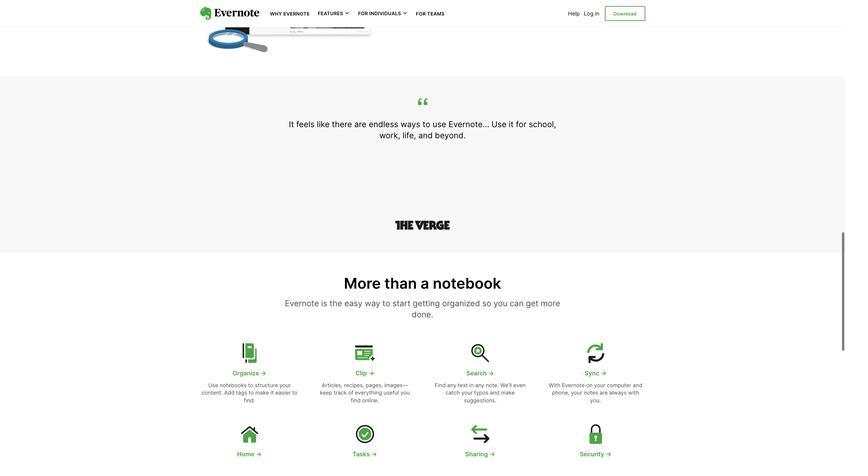 Task type: locate. For each thing, give the bounding box(es) containing it.
evernote logo image
[[200, 7, 259, 20]]

individuals
[[369, 11, 401, 16]]

→ up "note."
[[489, 370, 494, 377]]

make down we'll
[[501, 390, 515, 396]]

for individuals
[[358, 11, 401, 16]]

1 vertical spatial evernote
[[285, 299, 319, 308]]

1 vertical spatial it
[[271, 390, 274, 396]]

for for for individuals
[[358, 11, 368, 16]]

search →
[[467, 370, 494, 377]]

→ right sync
[[601, 370, 607, 377]]

you inside articles, recipes, pages, images— keep track of everything useful you find online.
[[401, 390, 410, 396]]

in
[[595, 10, 600, 17], [469, 382, 474, 389]]

0 vertical spatial are
[[354, 119, 367, 129]]

checkmark icon image
[[354, 423, 376, 445]]

recipes,
[[344, 382, 364, 389]]

your down text
[[462, 390, 473, 396]]

the
[[330, 299, 342, 308]]

to inside evernote is the easy way to start getting organized so you can get more done.
[[383, 299, 390, 308]]

for left teams on the right top of page
[[416, 11, 426, 17]]

for
[[358, 11, 368, 16], [416, 11, 426, 17]]

than
[[385, 274, 417, 293]]

your
[[280, 382, 291, 389], [594, 382, 606, 389], [462, 390, 473, 396], [571, 390, 583, 396]]

0 horizontal spatial and
[[419, 131, 433, 141]]

1 horizontal spatial make
[[501, 390, 515, 396]]

text
[[458, 382, 468, 389]]

make inside use notebooks to structure your content. add tags to make it easier to find.
[[255, 390, 269, 396]]

1 vertical spatial and
[[633, 382, 643, 389]]

for left individuals
[[358, 11, 368, 16]]

you.
[[590, 397, 601, 404]]

more
[[344, 274, 381, 293]]

1 horizontal spatial use
[[492, 119, 507, 129]]

→ right the 'home'
[[256, 451, 262, 458]]

are right there
[[354, 119, 367, 129]]

1 vertical spatial use
[[208, 382, 218, 389]]

ways
[[401, 119, 421, 129]]

evernote
[[284, 11, 310, 17], [285, 299, 319, 308], [562, 382, 585, 389]]

work,
[[379, 131, 400, 141]]

1 horizontal spatial you
[[494, 299, 508, 308]]

note.
[[486, 382, 499, 389]]

evernote up the phone,
[[562, 382, 585, 389]]

0 horizontal spatial in
[[469, 382, 474, 389]]

any up typos
[[475, 382, 485, 389]]

computer
[[607, 382, 632, 389]]

1 horizontal spatial and
[[490, 390, 500, 396]]

2 vertical spatial and
[[490, 390, 500, 396]]

the verge logo image
[[396, 219, 450, 231]]

use left for
[[492, 119, 507, 129]]

0 vertical spatial evernote
[[284, 11, 310, 17]]

use up the content.
[[208, 382, 218, 389]]

to left the use
[[423, 119, 431, 129]]

for for for teams
[[416, 11, 426, 17]]

it
[[509, 119, 514, 129], [271, 390, 274, 396]]

sync
[[585, 370, 600, 377]]

evernote is the easy way to start getting organized so you can get more done.
[[285, 299, 560, 320]]

0 horizontal spatial make
[[255, 390, 269, 396]]

download link
[[605, 6, 645, 21]]

school,
[[529, 119, 556, 129]]

easy
[[345, 299, 363, 308]]

security →
[[580, 451, 612, 458]]

0 vertical spatial in
[[595, 10, 600, 17]]

log in
[[584, 10, 600, 17]]

1 horizontal spatial it
[[509, 119, 514, 129]]

2 vertical spatial evernote
[[562, 382, 585, 389]]

home
[[237, 451, 255, 458]]

0 horizontal spatial for
[[358, 11, 368, 16]]

→ right tasks
[[371, 451, 377, 458]]

search evernote feature showcase image
[[200, 0, 375, 55]]

it down structure
[[271, 390, 274, 396]]

0 vertical spatial and
[[419, 131, 433, 141]]

1 horizontal spatial for
[[416, 11, 426, 17]]

feels
[[296, 119, 315, 129]]

→ for clip →
[[369, 370, 374, 377]]

2 horizontal spatial and
[[633, 382, 643, 389]]

make
[[255, 390, 269, 396], [501, 390, 515, 396]]

→ for tasks →
[[371, 451, 377, 458]]

make inside 'find any text in any note. we'll even catch your typos and make suggestions.'
[[501, 390, 515, 396]]

you down images—
[[401, 390, 410, 396]]

online.
[[362, 397, 379, 404]]

even
[[514, 382, 526, 389]]

→ right clip
[[369, 370, 374, 377]]

0 horizontal spatial use
[[208, 382, 218, 389]]

endless
[[369, 119, 399, 129]]

→ up structure
[[261, 370, 266, 377]]

and up with
[[633, 382, 643, 389]]

add
[[224, 390, 235, 396]]

any up catch
[[447, 382, 457, 389]]

sharing icon image
[[470, 423, 491, 445]]

find any text in any note. we'll even catch your typos and make suggestions.
[[435, 382, 526, 404]]

2 make from the left
[[501, 390, 515, 396]]

are up you. on the bottom right of the page
[[600, 390, 608, 396]]

and inside 'find any text in any note. we'll even catch your typos and make suggestions.'
[[490, 390, 500, 396]]

and inside with evernote on your computer and phone, your notes are always with you.
[[633, 382, 643, 389]]

on
[[586, 382, 593, 389]]

find.
[[244, 397, 255, 404]]

lock icon image
[[585, 423, 607, 445]]

→
[[261, 370, 266, 377], [369, 370, 374, 377], [489, 370, 494, 377], [601, 370, 607, 377], [256, 451, 262, 458], [371, 451, 377, 458], [490, 451, 495, 458], [606, 451, 612, 458]]

0 vertical spatial it
[[509, 119, 514, 129]]

0 horizontal spatial you
[[401, 390, 410, 396]]

evernote inside with evernote on your computer and phone, your notes are always with you.
[[562, 382, 585, 389]]

with evernote on your computer and phone, your notes are always with you.
[[549, 382, 643, 404]]

help
[[568, 10, 580, 17]]

to right way
[[383, 299, 390, 308]]

your up easier
[[280, 382, 291, 389]]

for inside button
[[358, 11, 368, 16]]

there
[[332, 119, 352, 129]]

it inside it feels like there are endless ways to use evernote… use it for school, work, life, and beyond.
[[509, 119, 514, 129]]

0 horizontal spatial are
[[354, 119, 367, 129]]

1 vertical spatial in
[[469, 382, 474, 389]]

for individuals button
[[358, 10, 408, 17]]

life,
[[403, 131, 416, 141]]

images—
[[384, 382, 408, 389]]

track
[[334, 390, 347, 396]]

1 vertical spatial are
[[600, 390, 608, 396]]

to right easier
[[292, 390, 298, 396]]

phone,
[[552, 390, 570, 396]]

evernote right why
[[284, 11, 310, 17]]

are inside it feels like there are endless ways to use evernote… use it for school, work, life, and beyond.
[[354, 119, 367, 129]]

home →
[[237, 451, 262, 458]]

→ for organize →
[[261, 370, 266, 377]]

your right on
[[594, 382, 606, 389]]

why evernote link
[[270, 10, 310, 17]]

1 make from the left
[[255, 390, 269, 396]]

1 horizontal spatial any
[[475, 382, 485, 389]]

evernote left is
[[285, 299, 319, 308]]

any
[[447, 382, 457, 389], [475, 382, 485, 389]]

it left for
[[509, 119, 514, 129]]

in right log
[[595, 10, 600, 17]]

log in link
[[584, 10, 600, 17]]

you right so
[[494, 299, 508, 308]]

→ right security
[[606, 451, 612, 458]]

keep
[[320, 390, 332, 396]]

0 vertical spatial you
[[494, 299, 508, 308]]

organize
[[233, 370, 259, 377]]

you
[[494, 299, 508, 308], [401, 390, 410, 396]]

typos
[[474, 390, 489, 396]]

notebook
[[433, 274, 501, 293]]

and right life,
[[419, 131, 433, 141]]

→ for security →
[[606, 451, 612, 458]]

with
[[629, 390, 639, 396]]

→ right sharing
[[490, 451, 495, 458]]

0 horizontal spatial it
[[271, 390, 274, 396]]

your inside use notebooks to structure your content. add tags to make it easier to find.
[[280, 382, 291, 389]]

0 horizontal spatial any
[[447, 382, 457, 389]]

in right text
[[469, 382, 474, 389]]

suggestions.
[[464, 397, 497, 404]]

make down structure
[[255, 390, 269, 396]]

and down "note."
[[490, 390, 500, 396]]

1 vertical spatial you
[[401, 390, 410, 396]]

way
[[365, 299, 380, 308]]

1 horizontal spatial are
[[600, 390, 608, 396]]

find
[[435, 382, 446, 389]]

0 vertical spatial use
[[492, 119, 507, 129]]

to
[[423, 119, 431, 129], [383, 299, 390, 308], [248, 382, 253, 389], [249, 390, 254, 396], [292, 390, 298, 396]]

done.
[[412, 310, 433, 320]]

organize →
[[233, 370, 266, 377]]

use
[[492, 119, 507, 129], [208, 382, 218, 389]]

web clipper icon image
[[354, 342, 376, 364]]



Task type: describe. For each thing, give the bounding box(es) containing it.
start
[[393, 299, 411, 308]]

features
[[318, 11, 343, 16]]

sync →
[[585, 370, 607, 377]]

organize → link
[[201, 369, 299, 378]]

evernote inside evernote is the easy way to start getting organized so you can get more done.
[[285, 299, 319, 308]]

more
[[541, 299, 560, 308]]

find
[[351, 397, 361, 404]]

you inside evernote is the easy way to start getting organized so you can get more done.
[[494, 299, 508, 308]]

like
[[317, 119, 330, 129]]

for teams link
[[416, 10, 445, 17]]

it
[[289, 119, 294, 129]]

your inside 'find any text in any note. we'll even catch your typos and make suggestions.'
[[462, 390, 473, 396]]

in inside 'find any text in any note. we'll even catch your typos and make suggestions.'
[[469, 382, 474, 389]]

2 any from the left
[[475, 382, 485, 389]]

1 horizontal spatial in
[[595, 10, 600, 17]]

evernote for why evernote
[[284, 11, 310, 17]]

articles,
[[322, 382, 343, 389]]

sync icon image
[[585, 342, 607, 364]]

we'll
[[501, 382, 512, 389]]

so
[[483, 299, 492, 308]]

get
[[526, 299, 539, 308]]

it feels like there are endless ways to use evernote… use it for school, work, life, and beyond.
[[289, 119, 556, 141]]

house icon image
[[239, 423, 260, 445]]

to up find.
[[249, 390, 254, 396]]

beyond.
[[435, 131, 466, 141]]

security
[[580, 451, 604, 458]]

sharing →
[[465, 451, 495, 458]]

tasks
[[353, 451, 370, 458]]

more than a notebook
[[344, 274, 501, 293]]

a
[[421, 274, 429, 293]]

teams
[[427, 11, 445, 17]]

search
[[467, 370, 487, 377]]

pages,
[[366, 382, 383, 389]]

search icon image
[[470, 342, 491, 364]]

tasks → link
[[316, 450, 414, 459]]

it inside use notebooks to structure your content. add tags to make it easier to find.
[[271, 390, 274, 396]]

notes
[[584, 390, 598, 396]]

to down organize → "link" on the left of page
[[248, 382, 253, 389]]

why
[[270, 11, 282, 17]]

sync → link
[[547, 369, 645, 378]]

clip →
[[356, 370, 374, 377]]

home → link
[[201, 450, 299, 459]]

why evernote
[[270, 11, 310, 17]]

tags
[[236, 390, 247, 396]]

1 any from the left
[[447, 382, 457, 389]]

are inside with evernote on your computer and phone, your notes are always with you.
[[600, 390, 608, 396]]

to inside it feels like there are endless ways to use evernote… use it for school, work, life, and beyond.
[[423, 119, 431, 129]]

clip
[[356, 370, 367, 377]]

notebooks
[[220, 382, 247, 389]]

security → link
[[547, 450, 645, 459]]

features button
[[318, 10, 350, 17]]

log
[[584, 10, 594, 17]]

structure
[[255, 382, 278, 389]]

→ for sync →
[[601, 370, 607, 377]]

→ for home →
[[256, 451, 262, 458]]

is
[[321, 299, 327, 308]]

useful
[[384, 390, 399, 396]]

→ for sharing →
[[490, 451, 495, 458]]

download
[[614, 11, 637, 16]]

→ for search →
[[489, 370, 494, 377]]

use inside use notebooks to structure your content. add tags to make it easier to find.
[[208, 382, 218, 389]]

search → link
[[431, 369, 529, 378]]

help link
[[568, 10, 580, 17]]

sharing
[[465, 451, 488, 458]]

sharing → link
[[431, 450, 529, 459]]

getting
[[413, 299, 440, 308]]

clip → link
[[316, 369, 414, 378]]

with
[[549, 382, 561, 389]]

can
[[510, 299, 524, 308]]

always
[[610, 390, 627, 396]]

use
[[433, 119, 446, 129]]

content.
[[202, 390, 223, 396]]

for teams
[[416, 11, 445, 17]]

articles, recipes, pages, images— keep track of everything useful you find online.
[[320, 382, 410, 404]]

everything
[[355, 390, 382, 396]]

your left notes
[[571, 390, 583, 396]]

tasks →
[[353, 451, 377, 458]]

and inside it feels like there are endless ways to use evernote… use it for school, work, life, and beyond.
[[419, 131, 433, 141]]

evernote…
[[449, 119, 490, 129]]

catch
[[446, 390, 460, 396]]

easier
[[275, 390, 291, 396]]

evernote for with evernote on your computer and phone, your notes are always with you.
[[562, 382, 585, 389]]

books icon image
[[239, 342, 260, 364]]

use inside it feels like there are endless ways to use evernote… use it for school, work, life, and beyond.
[[492, 119, 507, 129]]

organized
[[442, 299, 480, 308]]

use notebooks to structure your content. add tags to make it easier to find.
[[202, 382, 298, 404]]



Task type: vqa. For each thing, say whether or not it's contained in the screenshot.
YOU to the right
yes



